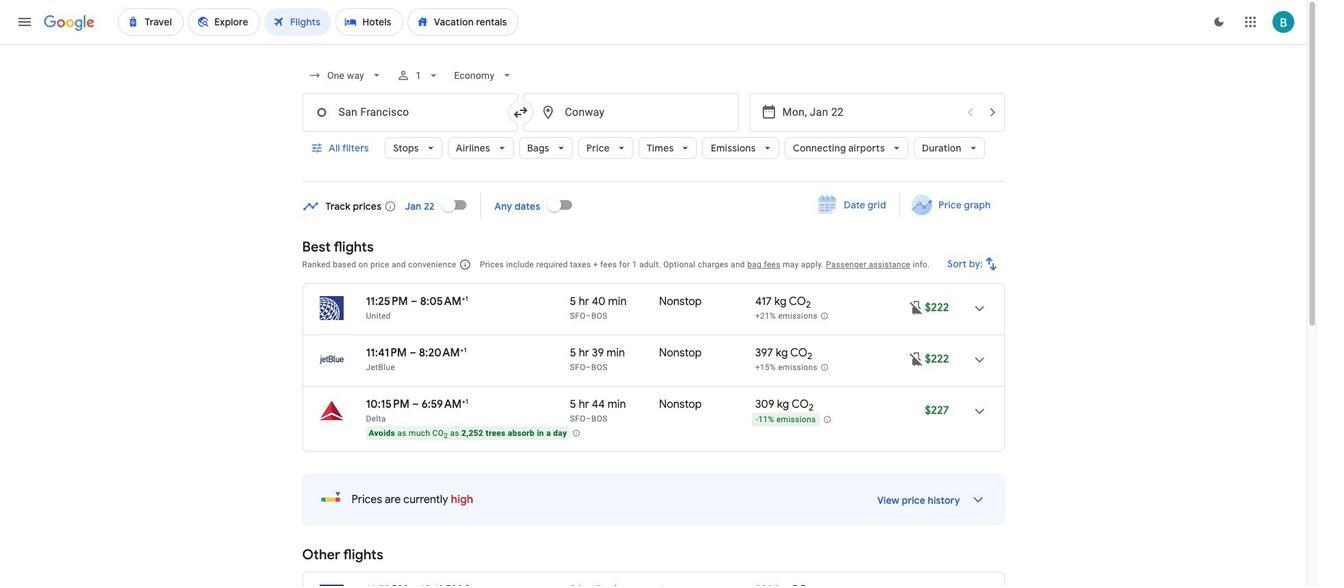Task type: vqa. For each thing, say whether or not it's contained in the screenshot.
the topmost the This price for this flight doesn't include overhead bin access. If you need a carry-on bag, use the Bags filter to update prices. icon
yes



Task type: locate. For each thing, give the bounding box(es) containing it.
nonstop flight. element
[[660, 295, 702, 311], [660, 347, 702, 362], [660, 398, 702, 414]]

Departure text field
[[783, 94, 959, 131]]

Departure time: 11:59 PM. text field
[[366, 584, 408, 587]]

Arrival time: 6:59 AM on  Tuesday, January 23. text field
[[422, 397, 469, 412]]

flight details. leaves san francisco international airport (sfo) at 11:41 pm on monday, january 22 and arrives at boston logan international airport (bos) at 8:20 am on tuesday, january 23. image
[[963, 344, 996, 377]]

nonstop flight. element for total duration 5 hr 40 min. element
[[660, 295, 702, 311]]

None field
[[302, 63, 389, 88], [449, 63, 520, 88], [302, 63, 389, 88], [449, 63, 520, 88]]

view price history image
[[962, 484, 995, 517]]

0 vertical spatial nonstop flight. element
[[660, 295, 702, 311]]

nonstop flight. element for total duration 5 hr 44 min. element
[[660, 398, 702, 414]]

None text field
[[523, 93, 739, 132]]

Arrival time: 8:05 AM on  Tuesday, January 23. text field
[[420, 294, 468, 309]]

learn more about ranking image
[[459, 259, 472, 271]]

2 vertical spatial nonstop flight. element
[[660, 398, 702, 414]]

main content
[[302, 188, 1005, 587]]

3 nonstop flight. element from the top
[[660, 398, 702, 414]]

None text field
[[302, 93, 518, 132]]

total duration 5 hr 39 min. element
[[570, 347, 660, 362]]

None search field
[[302, 59, 1005, 182]]

2 nonstop flight. element from the top
[[660, 347, 702, 362]]

find the best price region
[[302, 188, 1005, 229]]

1 nonstop flight. element from the top
[[660, 295, 702, 311]]

leaves san francisco international airport (sfo) at 11:41 pm on monday, january 22 and arrives at boston logan international airport (bos) at 8:20 am on tuesday, january 23. element
[[366, 346, 467, 360]]

Arrival time: 12:12 PM on  Tuesday, January 23. text field
[[420, 584, 469, 587]]

loading results progress bar
[[0, 44, 1308, 47]]

Departure time: 10:15 PM. text field
[[366, 398, 410, 412]]

swap origin and destination. image
[[512, 104, 529, 121]]

1 vertical spatial nonstop flight. element
[[660, 347, 702, 362]]



Task type: describe. For each thing, give the bounding box(es) containing it.
Arrival time: 8:20 AM on  Tuesday, January 23. text field
[[419, 346, 467, 360]]

Departure time: 11:25 PM. text field
[[366, 295, 408, 309]]

leaves san francisco international airport (sfo) at 10:15 pm on monday, january 22 and arrives at boston logan international airport (bos) at 6:59 am on tuesday, january 23. element
[[366, 397, 469, 412]]

leaves san francisco international airport (sfo) at 11:59 pm on monday, january 22 and arrives at boston logan international airport (bos) at 12:12 pm on tuesday, january 23. element
[[366, 584, 469, 587]]

Departure time: 11:41 PM. text field
[[366, 347, 407, 360]]

this price for this flight doesn't include overhead bin access. if you need a carry-on bag, use the bags filter to update prices. image
[[909, 351, 925, 368]]

total duration 5 hr 40 min. element
[[570, 295, 660, 311]]

main menu image
[[16, 14, 33, 30]]

this price for this flight doesn't include overhead bin access. if you need a carry-on bag, use the bags filter to update prices. image
[[909, 300, 925, 316]]

change appearance image
[[1203, 5, 1236, 38]]

avoids as much co2 as 2252 trees absorb in a day. learn more about this calculation. image
[[573, 430, 581, 438]]

227 US dollars text field
[[925, 404, 950, 418]]

total duration 9 hr 13 min. element
[[570, 584, 660, 587]]

leaves san francisco international airport (sfo) at 11:25 pm on monday, january 22 and arrives at boston logan international airport (bos) at 8:05 am on tuesday, january 23. element
[[366, 294, 468, 309]]

flight details. leaves san francisco international airport (sfo) at 11:25 pm on monday, january 22 and arrives at boston logan international airport (bos) at 8:05 am on tuesday, january 23. image
[[963, 292, 996, 325]]

total duration 5 hr 44 min. element
[[570, 398, 660, 414]]

flight details. leaves san francisco international airport (sfo) at 10:15 pm on monday, january 22 and arrives at boston logan international airport (bos) at 6:59 am on tuesday, january 23. image
[[963, 395, 996, 428]]

222 US dollars text field
[[925, 301, 950, 315]]

222 US dollars text field
[[925, 353, 950, 367]]

nonstop flight. element for total duration 5 hr 39 min. element
[[660, 347, 702, 362]]

1 stop flight. element
[[660, 584, 689, 587]]

learn more about tracked prices image
[[385, 200, 397, 212]]



